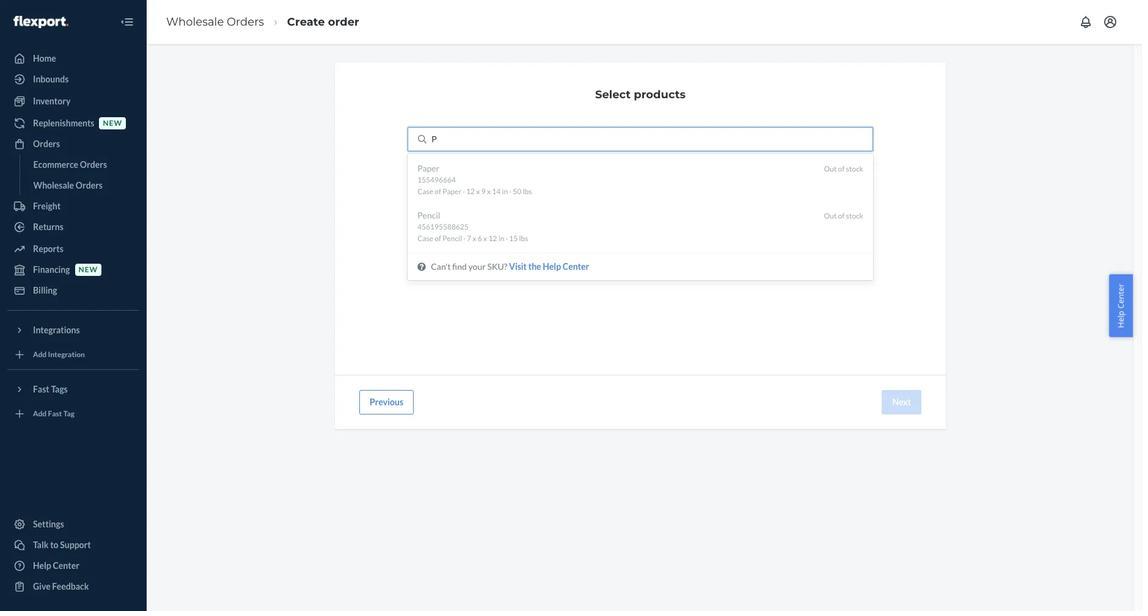 Task type: describe. For each thing, give the bounding box(es) containing it.
visit the help center button
[[509, 261, 589, 273]]

out of stock for pencil
[[824, 212, 864, 221]]

replenishments
[[33, 118, 94, 128]]

next button
[[882, 391, 922, 415]]

12 inside pencil 456195588625 case of pencil · 7 x 6 x 12 in · 15 lbs
[[489, 234, 497, 243]]

lbs for paper
[[523, 187, 532, 196]]

the
[[529, 262, 541, 272]]

add for add fast tag
[[33, 410, 47, 419]]

reports
[[33, 244, 63, 254]]

add for add integration
[[33, 351, 47, 360]]

give feedback button
[[7, 578, 139, 597]]

wholesale orders link inside breadcrumbs navigation
[[166, 15, 264, 29]]

inbounds
[[33, 74, 69, 84]]

456195588625
[[418, 223, 469, 232]]

support
[[60, 540, 91, 551]]

ecommerce
[[33, 160, 78, 170]]

integration
[[48, 351, 85, 360]]

financing
[[33, 265, 70, 275]]

orders inside "link"
[[76, 180, 103, 191]]

create
[[287, 15, 325, 29]]

155496664
[[418, 175, 456, 185]]

tags
[[51, 385, 68, 395]]

inbounds link
[[7, 70, 139, 89]]

returns
[[33, 222, 63, 232]]

x left 9
[[476, 187, 480, 196]]

out for pencil
[[824, 212, 837, 221]]

1 vertical spatial pencil
[[443, 234, 462, 243]]

x left 6 at the top left of the page
[[473, 234, 476, 243]]

integrations button
[[7, 321, 139, 340]]

center inside button
[[1116, 284, 1127, 309]]

find
[[453, 262, 467, 272]]

· left 9
[[463, 187, 465, 196]]

reports link
[[7, 240, 139, 259]]

create order link
[[287, 15, 359, 29]]

wholesale orders inside breadcrumbs navigation
[[166, 15, 264, 29]]

freight
[[33, 201, 61, 212]]

0 horizontal spatial pencil
[[418, 210, 440, 221]]

lbs for pencil
[[519, 234, 528, 243]]

add integration link
[[7, 345, 139, 365]]

fast inside dropdown button
[[33, 385, 49, 395]]

close navigation image
[[120, 15, 134, 29]]

in for pencil
[[499, 234, 505, 243]]

give
[[33, 582, 51, 592]]

search image
[[418, 135, 427, 144]]

fast tags button
[[7, 380, 139, 400]]

0 vertical spatial paper
[[418, 163, 440, 174]]

7
[[467, 234, 471, 243]]

products
[[634, 88, 686, 101]]

sku?
[[488, 262, 508, 272]]

0 horizontal spatial wholesale orders link
[[27, 176, 139, 196]]

question circle image
[[418, 263, 426, 272]]

breadcrumbs navigation
[[156, 4, 369, 40]]

add integration
[[33, 351, 85, 360]]

help center inside button
[[1116, 284, 1127, 328]]

flexport logo image
[[13, 16, 68, 28]]

· left 15 on the top of page
[[506, 234, 508, 243]]

give feedback
[[33, 582, 89, 592]]

9
[[482, 187, 486, 196]]

stock for paper
[[846, 164, 864, 174]]

select products
[[595, 88, 686, 101]]

add fast tag link
[[7, 405, 139, 424]]

help center button
[[1110, 275, 1133, 337]]

talk to support button
[[7, 536, 139, 556]]



Task type: locate. For each thing, give the bounding box(es) containing it.
out of stock for paper
[[824, 164, 864, 174]]

paper 155496664 case of paper · 12 x 9 x 14 in · 50 lbs
[[418, 163, 532, 196]]

wholesale orders link
[[166, 15, 264, 29], [27, 176, 139, 196]]

wholesale orders inside "link"
[[33, 180, 103, 191]]

open notifications image
[[1079, 15, 1094, 29]]

1 vertical spatial wholesale orders
[[33, 180, 103, 191]]

in inside paper 155496664 case of paper · 12 x 9 x 14 in · 50 lbs
[[502, 187, 508, 196]]

case inside pencil 456195588625 case of pencil · 7 x 6 x 12 in · 15 lbs
[[418, 234, 433, 243]]

orders down 'ecommerce orders' link
[[76, 180, 103, 191]]

in inside pencil 456195588625 case of pencil · 7 x 6 x 12 in · 15 lbs
[[499, 234, 505, 243]]

None text field
[[432, 133, 438, 145]]

pencil up "456195588625"
[[418, 210, 440, 221]]

can't
[[431, 262, 451, 272]]

2 stock from the top
[[846, 212, 864, 221]]

new
[[103, 119, 122, 128], [79, 266, 98, 275]]

help inside button
[[1116, 311, 1127, 328]]

tag
[[63, 410, 75, 419]]

0 vertical spatial stock
[[846, 164, 864, 174]]

billing
[[33, 285, 57, 296]]

12 inside paper 155496664 case of paper · 12 x 9 x 14 in · 50 lbs
[[466, 187, 475, 196]]

previous button
[[359, 391, 414, 415]]

1 vertical spatial case
[[418, 234, 433, 243]]

lbs inside paper 155496664 case of paper · 12 x 9 x 14 in · 50 lbs
[[523, 187, 532, 196]]

14
[[492, 187, 501, 196]]

orders link
[[7, 134, 139, 154]]

0 vertical spatial help center
[[1116, 284, 1127, 328]]

2 vertical spatial help
[[33, 561, 51, 572]]

2 out from the top
[[824, 212, 837, 221]]

case
[[418, 187, 433, 196], [418, 234, 433, 243]]

x right 6 at the top left of the page
[[484, 234, 487, 243]]

0 vertical spatial center
[[563, 262, 589, 272]]

home link
[[7, 49, 139, 68]]

1 vertical spatial out
[[824, 212, 837, 221]]

out for paper
[[824, 164, 837, 174]]

new for replenishments
[[103, 119, 122, 128]]

1 vertical spatial out of stock
[[824, 212, 864, 221]]

next
[[893, 397, 911, 408]]

1 vertical spatial new
[[79, 266, 98, 275]]

1 vertical spatial help
[[1116, 311, 1127, 328]]

fast left tags
[[33, 385, 49, 395]]

stock
[[846, 164, 864, 174], [846, 212, 864, 221]]

1 horizontal spatial wholesale orders
[[166, 15, 264, 29]]

open account menu image
[[1103, 15, 1118, 29]]

0 vertical spatial out of stock
[[824, 164, 864, 174]]

add fast tag
[[33, 410, 75, 419]]

x
[[476, 187, 480, 196], [487, 187, 491, 196], [473, 234, 476, 243], [484, 234, 487, 243]]

0 vertical spatial new
[[103, 119, 122, 128]]

fast
[[33, 385, 49, 395], [48, 410, 62, 419]]

1 vertical spatial wholesale
[[33, 180, 74, 191]]

2 horizontal spatial help
[[1116, 311, 1127, 328]]

visit
[[509, 262, 527, 272]]

returns link
[[7, 218, 139, 237]]

0 horizontal spatial center
[[53, 561, 79, 572]]

select
[[595, 88, 631, 101]]

orders
[[227, 15, 264, 29], [33, 139, 60, 149], [80, 160, 107, 170], [76, 180, 103, 191]]

0 horizontal spatial help center
[[33, 561, 79, 572]]

1 horizontal spatial help
[[543, 262, 561, 272]]

2 horizontal spatial center
[[1116, 284, 1127, 309]]

1 horizontal spatial help center
[[1116, 284, 1127, 328]]

0 horizontal spatial help
[[33, 561, 51, 572]]

2 vertical spatial center
[[53, 561, 79, 572]]

orders left create
[[227, 15, 264, 29]]

case for paper
[[418, 187, 433, 196]]

1 horizontal spatial paper
[[443, 187, 462, 196]]

your
[[469, 262, 486, 272]]

help
[[543, 262, 561, 272], [1116, 311, 1127, 328], [33, 561, 51, 572]]

1 out of stock from the top
[[824, 164, 864, 174]]

· left 50
[[510, 187, 512, 196]]

ecommerce orders link
[[27, 155, 139, 175]]

feedback
[[52, 582, 89, 592]]

inventory link
[[7, 92, 139, 111]]

in
[[502, 187, 508, 196], [499, 234, 505, 243]]

6
[[478, 234, 482, 243]]

stock for pencil
[[846, 212, 864, 221]]

0 vertical spatial help
[[543, 262, 561, 272]]

0 vertical spatial in
[[502, 187, 508, 196]]

1 stock from the top
[[846, 164, 864, 174]]

1 vertical spatial stock
[[846, 212, 864, 221]]

0 vertical spatial add
[[33, 351, 47, 360]]

talk
[[33, 540, 49, 551]]

1 vertical spatial center
[[1116, 284, 1127, 309]]

billing link
[[7, 281, 139, 301]]

1 horizontal spatial new
[[103, 119, 122, 128]]

wholesale orders
[[166, 15, 264, 29], [33, 180, 103, 191]]

paper up 155496664
[[418, 163, 440, 174]]

1 horizontal spatial wholesale orders link
[[166, 15, 264, 29]]

2 case from the top
[[418, 234, 433, 243]]

case for pencil
[[418, 234, 433, 243]]

can't find your sku? visit the help center
[[431, 262, 589, 272]]

inventory
[[33, 96, 71, 106]]

15
[[509, 234, 518, 243]]

of inside pencil 456195588625 case of pencil · 7 x 6 x 12 in · 15 lbs
[[435, 234, 441, 243]]

0 vertical spatial wholesale orders
[[166, 15, 264, 29]]

1 vertical spatial add
[[33, 410, 47, 419]]

of
[[838, 164, 845, 174], [435, 187, 441, 196], [838, 212, 845, 221], [435, 234, 441, 243]]

lbs inside pencil 456195588625 case of pencil · 7 x 6 x 12 in · 15 lbs
[[519, 234, 528, 243]]

new up orders link
[[103, 119, 122, 128]]

add left integration
[[33, 351, 47, 360]]

talk to support
[[33, 540, 91, 551]]

1 out from the top
[[824, 164, 837, 174]]

case down 155496664
[[418, 187, 433, 196]]

1 vertical spatial 12
[[489, 234, 497, 243]]

x right 9
[[487, 187, 491, 196]]

pencil down "456195588625"
[[443, 234, 462, 243]]

50
[[513, 187, 522, 196]]

0 vertical spatial wholesale orders link
[[166, 15, 264, 29]]

1 vertical spatial fast
[[48, 410, 62, 419]]

wholesale inside "link"
[[33, 180, 74, 191]]

1 horizontal spatial wholesale
[[166, 15, 224, 29]]

case inside paper 155496664 case of paper · 12 x 9 x 14 in · 50 lbs
[[418, 187, 433, 196]]

1 add from the top
[[33, 351, 47, 360]]

0 vertical spatial wholesale
[[166, 15, 224, 29]]

lbs
[[523, 187, 532, 196], [519, 234, 528, 243]]

0 vertical spatial fast
[[33, 385, 49, 395]]

lbs right 50
[[523, 187, 532, 196]]

12 left 9
[[466, 187, 475, 196]]

1 vertical spatial wholesale orders link
[[27, 176, 139, 196]]

settings link
[[7, 515, 139, 535]]

0 horizontal spatial paper
[[418, 163, 440, 174]]

0 vertical spatial 12
[[466, 187, 475, 196]]

add inside 'link'
[[33, 351, 47, 360]]

1 vertical spatial help center
[[33, 561, 79, 572]]

0 vertical spatial case
[[418, 187, 433, 196]]

0 horizontal spatial wholesale orders
[[33, 180, 103, 191]]

in right 14
[[502, 187, 508, 196]]

add
[[33, 351, 47, 360], [33, 410, 47, 419]]

new down reports link
[[79, 266, 98, 275]]

in for paper
[[502, 187, 508, 196]]

out
[[824, 164, 837, 174], [824, 212, 837, 221]]

1 vertical spatial in
[[499, 234, 505, 243]]

freight link
[[7, 197, 139, 216]]

12
[[466, 187, 475, 196], [489, 234, 497, 243]]

in left 15 on the top of page
[[499, 234, 505, 243]]

to
[[50, 540, 58, 551]]

·
[[463, 187, 465, 196], [510, 187, 512, 196], [464, 234, 466, 243], [506, 234, 508, 243]]

wholesale
[[166, 15, 224, 29], [33, 180, 74, 191]]

wholesale inside breadcrumbs navigation
[[166, 15, 224, 29]]

orders inside breadcrumbs navigation
[[227, 15, 264, 29]]

1 horizontal spatial pencil
[[443, 234, 462, 243]]

1 vertical spatial paper
[[443, 187, 462, 196]]

pencil 456195588625 case of pencil · 7 x 6 x 12 in · 15 lbs
[[418, 210, 528, 243]]

create order
[[287, 15, 359, 29]]

center
[[563, 262, 589, 272], [1116, 284, 1127, 309], [53, 561, 79, 572]]

0 vertical spatial out
[[824, 164, 837, 174]]

add down fast tags
[[33, 410, 47, 419]]

orders up ecommerce at the left
[[33, 139, 60, 149]]

0 horizontal spatial wholesale
[[33, 180, 74, 191]]

2 out of stock from the top
[[824, 212, 864, 221]]

0 vertical spatial pencil
[[418, 210, 440, 221]]

2 add from the top
[[33, 410, 47, 419]]

paper down 155496664
[[443, 187, 462, 196]]

lbs right 15 on the top of page
[[519, 234, 528, 243]]

integrations
[[33, 325, 80, 336]]

pencil
[[418, 210, 440, 221], [443, 234, 462, 243]]

1 horizontal spatial center
[[563, 262, 589, 272]]

· left 7
[[464, 234, 466, 243]]

ecommerce orders
[[33, 160, 107, 170]]

case down "456195588625"
[[418, 234, 433, 243]]

help center link
[[7, 557, 139, 576]]

new for financing
[[79, 266, 98, 275]]

help center
[[1116, 284, 1127, 328], [33, 561, 79, 572]]

1 case from the top
[[418, 187, 433, 196]]

12 right 6 at the top left of the page
[[489, 234, 497, 243]]

fast tags
[[33, 385, 68, 395]]

1 vertical spatial lbs
[[519, 234, 528, 243]]

0 vertical spatial lbs
[[523, 187, 532, 196]]

paper
[[418, 163, 440, 174], [443, 187, 462, 196]]

home
[[33, 53, 56, 64]]

settings
[[33, 520, 64, 530]]

order
[[328, 15, 359, 29]]

of inside paper 155496664 case of paper · 12 x 9 x 14 in · 50 lbs
[[435, 187, 441, 196]]

1 horizontal spatial 12
[[489, 234, 497, 243]]

out of stock
[[824, 164, 864, 174], [824, 212, 864, 221]]

orders down orders link
[[80, 160, 107, 170]]

previous
[[370, 397, 403, 408]]

0 horizontal spatial 12
[[466, 187, 475, 196]]

0 horizontal spatial new
[[79, 266, 98, 275]]

fast left tag
[[48, 410, 62, 419]]



Task type: vqa. For each thing, say whether or not it's contained in the screenshot.
pallet
no



